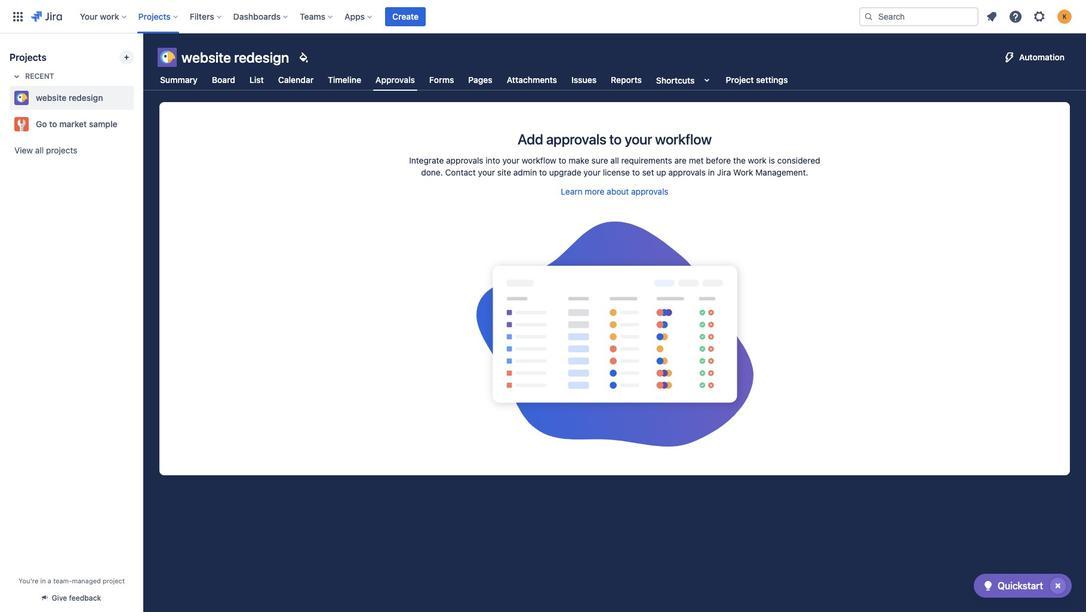 Task type: describe. For each thing, give the bounding box(es) containing it.
recent
[[25, 72, 54, 81]]

dashboards button
[[230, 7, 293, 26]]

managed
[[72, 577, 101, 585]]

before
[[707, 155, 732, 166]]

integrate approvals into your workflow to make sure all requirements are met before the work is considered done.
[[409, 155, 821, 177]]

view all projects link
[[10, 140, 134, 161]]

your
[[80, 11, 98, 21]]

your work
[[80, 11, 119, 21]]

are
[[675, 155, 687, 166]]

filters button
[[186, 7, 226, 26]]

summary
[[160, 75, 198, 85]]

quickstart
[[998, 581, 1044, 592]]

work inside your work popup button
[[100, 11, 119, 21]]

project settings link
[[724, 69, 791, 91]]

give feedback button
[[35, 589, 108, 608]]

admin
[[514, 167, 537, 177]]

you're in a team-managed project
[[19, 577, 125, 585]]

a
[[48, 577, 51, 585]]

to left the set in the right top of the page
[[633, 167, 640, 177]]

check image
[[982, 579, 996, 593]]

calendar
[[278, 75, 314, 85]]

shortcuts button
[[654, 69, 717, 91]]

make
[[569, 155, 590, 166]]

apps
[[345, 11, 365, 21]]

give
[[52, 594, 67, 603]]

is
[[769, 155, 776, 166]]

issues link
[[569, 69, 599, 91]]

dismiss quickstart image
[[1049, 577, 1068, 596]]

contact your site admin to upgrade your license to set up approvals in jira work management.
[[443, 167, 809, 177]]

projects
[[46, 145, 77, 155]]

reports
[[611, 75, 642, 85]]

create project image
[[122, 53, 131, 62]]

1 vertical spatial website redesign
[[36, 93, 103, 103]]

you're
[[19, 577, 38, 585]]

create button
[[385, 7, 426, 26]]

view
[[14, 145, 33, 155]]

notifications image
[[985, 9, 1000, 24]]

project
[[103, 577, 125, 585]]

to inside integrate approvals into your workflow to make sure all requirements are met before the work is considered done.
[[559, 155, 567, 166]]

more
[[585, 186, 605, 197]]

add to starred image
[[130, 117, 145, 131]]

calendar link
[[276, 69, 316, 91]]

done.
[[421, 167, 443, 177]]

filters
[[190, 11, 214, 21]]

collapse recent projects image
[[10, 69, 24, 84]]

sample
[[89, 119, 117, 129]]

search image
[[865, 12, 874, 21]]

the
[[734, 155, 746, 166]]

workflow for to
[[656, 131, 712, 148]]

settings image
[[1033, 9, 1047, 24]]

work inside integrate approvals into your workflow to make sure all requirements are met before the work is considered done.
[[749, 155, 767, 166]]

0 horizontal spatial all
[[35, 145, 44, 155]]

reports link
[[609, 69, 645, 91]]

go
[[36, 119, 47, 129]]

timeline link
[[326, 69, 364, 91]]

approvals inside "link"
[[632, 186, 669, 197]]

attachments link
[[505, 69, 560, 91]]

your down sure at right
[[584, 167, 601, 177]]

jira
[[718, 167, 732, 177]]

automation image
[[1003, 50, 1018, 65]]

learn more about approvals link
[[561, 186, 669, 198]]

board link
[[210, 69, 238, 91]]

attachments
[[507, 75, 558, 85]]

your profile and settings image
[[1058, 9, 1073, 24]]

settings
[[757, 75, 788, 85]]

view all projects
[[14, 145, 77, 155]]

quickstart button
[[974, 574, 1073, 598]]

summary link
[[158, 69, 200, 91]]

learn
[[561, 186, 583, 197]]

feedback
[[69, 594, 101, 603]]

pages link
[[466, 69, 495, 91]]

project settings
[[726, 75, 788, 85]]

1 vertical spatial website
[[36, 93, 67, 103]]

teams
[[300, 11, 326, 21]]

0 horizontal spatial redesign
[[69, 93, 103, 103]]

work
[[734, 167, 754, 177]]

list
[[250, 75, 264, 85]]

your inside integrate approvals into your workflow to make sure all requirements are met before the work is considered done.
[[503, 155, 520, 166]]

website redesign link
[[10, 86, 129, 110]]



Task type: locate. For each thing, give the bounding box(es) containing it.
your up site
[[503, 155, 520, 166]]

0 vertical spatial workflow
[[656, 131, 712, 148]]

work left is
[[749, 155, 767, 166]]

all right view at the top left of the page
[[35, 145, 44, 155]]

dashboards
[[233, 11, 281, 21]]

list link
[[247, 69, 266, 91]]

approvals
[[376, 75, 415, 85]]

to up upgrade
[[559, 155, 567, 166]]

approvals down are
[[669, 167, 706, 177]]

0 horizontal spatial in
[[40, 577, 46, 585]]

website redesign up market
[[36, 93, 103, 103]]

1 vertical spatial in
[[40, 577, 46, 585]]

automation button
[[998, 48, 1073, 67]]

0 horizontal spatial workflow
[[522, 155, 557, 166]]

redesign
[[234, 49, 289, 66], [69, 93, 103, 103]]

1 vertical spatial work
[[749, 155, 767, 166]]

learn more about approvals
[[561, 186, 669, 197]]

considered
[[778, 155, 821, 166]]

add approvals to your workflow
[[518, 131, 712, 148]]

your down "into"
[[478, 167, 495, 177]]

workflow
[[656, 131, 712, 148], [522, 155, 557, 166]]

approvals up 'contact'
[[446, 155, 484, 166]]

website down recent
[[36, 93, 67, 103]]

0 vertical spatial projects
[[138, 11, 171, 21]]

website redesign
[[182, 49, 289, 66], [36, 93, 103, 103]]

tab list
[[151, 69, 798, 91]]

approvals up make
[[547, 131, 607, 148]]

integrate
[[409, 155, 444, 166]]

add
[[518, 131, 544, 148]]

workflow for into
[[522, 155, 557, 166]]

in left the jira
[[709, 167, 715, 177]]

all inside integrate approvals into your workflow to make sure all requirements are met before the work is considered done.
[[611, 155, 620, 166]]

set project background image
[[297, 50, 311, 65]]

website redesign up board
[[182, 49, 289, 66]]

automation
[[1020, 52, 1065, 62]]

1 horizontal spatial website redesign
[[182, 49, 289, 66]]

1 horizontal spatial website
[[182, 49, 231, 66]]

projects
[[138, 11, 171, 21], [10, 52, 46, 63]]

tab list containing approvals
[[151, 69, 798, 91]]

workflow up admin
[[522, 155, 557, 166]]

forms
[[430, 75, 454, 85]]

your work button
[[76, 7, 131, 26]]

redesign up list
[[234, 49, 289, 66]]

0 horizontal spatial work
[[100, 11, 119, 21]]

projects inside popup button
[[138, 11, 171, 21]]

your
[[625, 131, 653, 148], [503, 155, 520, 166], [478, 167, 495, 177], [584, 167, 601, 177]]

issues
[[572, 75, 597, 85]]

jira image
[[31, 9, 62, 24], [31, 9, 62, 24]]

apps button
[[341, 7, 377, 26]]

banner
[[0, 0, 1087, 33]]

1 horizontal spatial all
[[611, 155, 620, 166]]

0 vertical spatial redesign
[[234, 49, 289, 66]]

approvals down the set in the right top of the page
[[632, 186, 669, 197]]

go to market sample
[[36, 119, 117, 129]]

in left a
[[40, 577, 46, 585]]

contact
[[445, 167, 476, 177]]

website
[[182, 49, 231, 66], [36, 93, 67, 103]]

board
[[212, 75, 235, 85]]

to up integrate approvals into your workflow to make sure all requirements are met before the work is considered done.
[[610, 131, 622, 148]]

0 horizontal spatial website
[[36, 93, 67, 103]]

workflow up are
[[656, 131, 712, 148]]

shortcuts
[[657, 75, 695, 85]]

projects up sidebar navigation image on the top of page
[[138, 11, 171, 21]]

all up license
[[611, 155, 620, 166]]

1 horizontal spatial projects
[[138, 11, 171, 21]]

work right your
[[100, 11, 119, 21]]

to right go
[[49, 119, 57, 129]]

1 vertical spatial workflow
[[522, 155, 557, 166]]

1 horizontal spatial work
[[749, 155, 767, 166]]

forms link
[[427, 69, 457, 91]]

in
[[709, 167, 715, 177], [40, 577, 46, 585]]

market
[[59, 119, 87, 129]]

Search field
[[860, 7, 979, 26]]

license
[[603, 167, 630, 177]]

0 vertical spatial in
[[709, 167, 715, 177]]

team-
[[53, 577, 72, 585]]

give feedback
[[52, 594, 101, 603]]

to right admin
[[540, 167, 547, 177]]

up
[[657, 167, 667, 177]]

upgrade
[[550, 167, 582, 177]]

0 vertical spatial website redesign
[[182, 49, 289, 66]]

1 horizontal spatial redesign
[[234, 49, 289, 66]]

projects button
[[135, 7, 183, 26]]

approvals inside integrate approvals into your workflow to make sure all requirements are met before the work is considered done.
[[446, 155, 484, 166]]

redesign up go to market sample
[[69, 93, 103, 103]]

website up board
[[182, 49, 231, 66]]

into
[[486, 155, 501, 166]]

approvals
[[547, 131, 607, 148], [446, 155, 484, 166], [669, 167, 706, 177], [632, 186, 669, 197]]

0 vertical spatial website
[[182, 49, 231, 66]]

0 horizontal spatial website redesign
[[36, 93, 103, 103]]

1 vertical spatial redesign
[[69, 93, 103, 103]]

appswitcher icon image
[[11, 9, 25, 24]]

work
[[100, 11, 119, 21], [749, 155, 767, 166]]

sidebar navigation image
[[130, 48, 157, 72]]

about
[[607, 186, 629, 197]]

go to market sample link
[[10, 112, 129, 136]]

requirements
[[622, 155, 673, 166]]

1 horizontal spatial in
[[709, 167, 715, 177]]

all
[[35, 145, 44, 155], [611, 155, 620, 166]]

to
[[49, 119, 57, 129], [610, 131, 622, 148], [559, 155, 567, 166], [540, 167, 547, 177], [633, 167, 640, 177]]

pages
[[469, 75, 493, 85]]

1 vertical spatial projects
[[10, 52, 46, 63]]

0 vertical spatial work
[[100, 11, 119, 21]]

0 horizontal spatial projects
[[10, 52, 46, 63]]

create
[[393, 11, 419, 21]]

1 horizontal spatial workflow
[[656, 131, 712, 148]]

met
[[689, 155, 704, 166]]

banner containing your work
[[0, 0, 1087, 33]]

set
[[643, 167, 655, 177]]

sure
[[592, 155, 609, 166]]

site
[[498, 167, 512, 177]]

primary element
[[7, 0, 850, 33]]

projects up recent
[[10, 52, 46, 63]]

project
[[726, 75, 754, 85]]

add to starred image
[[130, 91, 145, 105]]

teams button
[[296, 7, 338, 26]]

workflow inside integrate approvals into your workflow to make sure all requirements are met before the work is considered done.
[[522, 155, 557, 166]]

timeline
[[328, 75, 361, 85]]

your up requirements
[[625, 131, 653, 148]]

help image
[[1009, 9, 1024, 24]]

management.
[[756, 167, 809, 177]]



Task type: vqa. For each thing, say whether or not it's contained in the screenshot.
middle 'custom'
no



